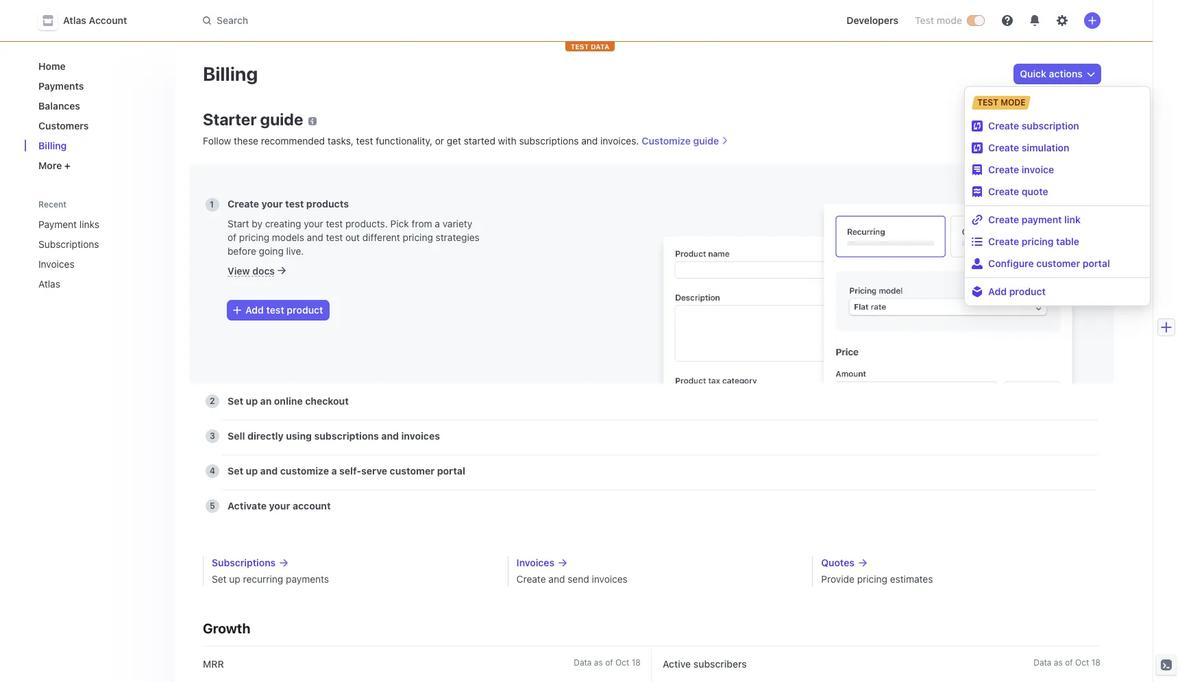 Task type: vqa. For each thing, say whether or not it's contained in the screenshot.
Month 6
no



Task type: locate. For each thing, give the bounding box(es) containing it.
mode left the help image
[[937, 14, 963, 26]]

mrr
[[203, 659, 224, 670]]

atlas inside button
[[63, 14, 86, 26]]

customer down table
[[1037, 258, 1081, 269]]

product inside quick actions "menu"
[[1010, 286, 1046, 298]]

active
[[663, 659, 691, 670]]

add inside add test product link
[[245, 305, 264, 316]]

guide up recommended
[[260, 110, 303, 129]]

create pricing table
[[989, 236, 1080, 247]]

Search text field
[[195, 8, 581, 33]]

2 vertical spatial up
[[229, 574, 240, 585]]

add product
[[989, 286, 1046, 298]]

start
[[228, 218, 249, 230]]

create down test mode menu item
[[989, 120, 1020, 132]]

1 vertical spatial atlas
[[38, 278, 60, 290]]

1 products from the top
[[306, 175, 349, 186]]

data
[[591, 43, 610, 51]]

activate your account
[[228, 500, 331, 512]]

create simulation
[[989, 142, 1070, 154]]

payments link
[[33, 75, 165, 97]]

4
[[210, 466, 215, 476]]

atlas left account
[[63, 14, 86, 26]]

product down configure
[[1010, 286, 1046, 298]]

pricing inside group
[[1022, 236, 1054, 247]]

configure
[[989, 258, 1034, 269]]

1 vertical spatial set
[[228, 465, 244, 477]]

and inside start by creating your test products. pick from a variety of pricing models and test out different pricing strategies before going live.
[[307, 232, 323, 243]]

add down the view docs link
[[245, 305, 264, 316]]

subscriptions down payment links
[[38, 239, 99, 250]]

test right tasks,
[[356, 135, 373, 147]]

0 horizontal spatial a
[[331, 465, 337, 477]]

2 as from the left
[[1054, 658, 1063, 668]]

1 vertical spatial a
[[331, 465, 337, 477]]

0 horizontal spatial subscriptions
[[314, 431, 379, 442]]

1 horizontal spatial data as of oct 18
[[1034, 658, 1101, 668]]

1 vertical spatial portal
[[437, 465, 465, 477]]

test mode right developers
[[915, 14, 963, 26]]

0 horizontal spatial product
[[287, 305, 323, 316]]

atlas for atlas account
[[63, 14, 86, 26]]

0 vertical spatial test mode
[[915, 14, 963, 26]]

core navigation links element
[[33, 55, 165, 177]]

create inside create your test products dropdown button
[[228, 175, 259, 186]]

invoice
[[1022, 164, 1055, 176]]

group containing create payment link
[[965, 209, 1150, 275]]

0 vertical spatial group
[[965, 90, 1150, 203]]

2 vertical spatial set
[[212, 574, 227, 585]]

0 vertical spatial test
[[915, 14, 934, 26]]

up left recurring on the bottom
[[229, 574, 240, 585]]

5
[[210, 501, 215, 511]]

by
[[252, 218, 263, 230]]

active subscribers
[[663, 659, 747, 670]]

0 horizontal spatial subscriptions link
[[33, 233, 145, 256]]

guide for customize guide
[[693, 135, 719, 147]]

0 vertical spatial set
[[228, 396, 244, 407]]

invoices up atlas link
[[38, 258, 74, 270]]

1 vertical spatial invoices
[[517, 557, 555, 569]]

1 horizontal spatial subscriptions link
[[212, 557, 491, 570]]

recent navigation links element
[[25, 193, 176, 295]]

creating
[[265, 218, 301, 230]]

1 horizontal spatial billing
[[203, 62, 258, 85]]

1 horizontal spatial mode
[[1001, 97, 1026, 108]]

a left the self-
[[331, 465, 337, 477]]

view docs link
[[228, 265, 286, 277]]

customize guide link
[[642, 135, 729, 147]]

test down recommended
[[285, 175, 304, 186]]

balances
[[38, 100, 80, 112]]

up up activate
[[246, 465, 258, 477]]

1 vertical spatial subscriptions
[[314, 431, 379, 442]]

1 vertical spatial create your test products
[[228, 198, 349, 210]]

0 horizontal spatial invoices
[[38, 258, 74, 270]]

follow these recommended tasks, test functionality, or get started with subscriptions and invoices.
[[203, 135, 639, 147]]

2 18 from the left
[[1092, 658, 1101, 668]]

atlas for atlas
[[38, 278, 60, 290]]

0 vertical spatial invoices
[[401, 431, 440, 442]]

1 vertical spatial group
[[965, 209, 1150, 275]]

test
[[356, 135, 373, 147], [285, 175, 304, 186], [285, 198, 304, 210], [326, 218, 343, 230], [326, 232, 343, 243], [266, 305, 284, 316]]

portal inside quick actions "menu"
[[1083, 258, 1110, 269]]

invoices
[[401, 431, 440, 442], [592, 574, 628, 585]]

0 vertical spatial product
[[1010, 286, 1046, 298]]

pricing right the provide
[[857, 574, 888, 585]]

a right from
[[435, 218, 440, 230]]

add for add product
[[989, 286, 1007, 298]]

1 horizontal spatial a
[[435, 218, 440, 230]]

help image
[[1002, 15, 1013, 26]]

1 horizontal spatial invoices
[[592, 574, 628, 585]]

invoices inside recent element
[[38, 258, 74, 270]]

1 horizontal spatial test
[[978, 97, 999, 108]]

1 vertical spatial test
[[978, 97, 999, 108]]

recent element
[[25, 213, 176, 295]]

guide for starter guide
[[260, 110, 303, 129]]

1 data from the left
[[574, 658, 592, 668]]

view
[[228, 265, 250, 277]]

quick
[[1020, 68, 1047, 80]]

group containing create subscription
[[965, 90, 1150, 203]]

1 18 from the left
[[632, 658, 641, 668]]

a inside start by creating your test products. pick from a variety of pricing models and test out different pricing strategies before going live.
[[435, 218, 440, 230]]

test right developers
[[915, 14, 934, 26]]

0 vertical spatial pin to navigation image
[[152, 259, 163, 270]]

start by creating your test products. pick from a variety of pricing models and test out different pricing strategies before going live.
[[228, 218, 480, 257]]

your
[[262, 175, 283, 186], [262, 198, 283, 210], [304, 218, 323, 230], [269, 500, 290, 512]]

2 data from the left
[[1034, 658, 1052, 668]]

oct
[[616, 658, 630, 668], [1076, 658, 1090, 668]]

1 vertical spatial products
[[306, 198, 349, 210]]

send
[[568, 574, 589, 585]]

1 horizontal spatial 18
[[1092, 658, 1101, 668]]

customer
[[1037, 258, 1081, 269], [390, 465, 435, 477]]

1 vertical spatial guide
[[693, 135, 719, 147]]

add
[[989, 286, 1007, 298], [245, 305, 264, 316]]

set right 2
[[228, 396, 244, 407]]

estimates
[[890, 574, 933, 585]]

0 horizontal spatial customer
[[390, 465, 435, 477]]

and right models
[[307, 232, 323, 243]]

0 horizontal spatial invoices
[[401, 431, 440, 442]]

0 vertical spatial guide
[[260, 110, 303, 129]]

0 vertical spatial up
[[246, 396, 258, 407]]

0 horizontal spatial billing
[[38, 140, 67, 152]]

1 horizontal spatial as
[[1054, 658, 1063, 668]]

subscriptions up the set up and customize a self-serve customer portal
[[314, 431, 379, 442]]

different
[[363, 232, 400, 243]]

before
[[228, 245, 256, 257]]

18
[[632, 658, 641, 668], [1092, 658, 1101, 668]]

1 as from the left
[[594, 658, 603, 668]]

pricing down from
[[403, 232, 433, 243]]

billing up starter
[[203, 62, 258, 85]]

0 horizontal spatial oct
[[616, 658, 630, 668]]

quick actions
[[1020, 68, 1083, 80]]

0 vertical spatial mode
[[937, 14, 963, 26]]

1 horizontal spatial atlas
[[63, 14, 86, 26]]

1 vertical spatial invoices link
[[517, 557, 796, 570]]

1 oct from the left
[[616, 658, 630, 668]]

1 vertical spatial product
[[287, 305, 323, 316]]

quotes
[[822, 557, 855, 569]]

0 horizontal spatial data
[[574, 658, 592, 668]]

and
[[582, 135, 598, 147], [307, 232, 323, 243], [381, 431, 399, 442], [260, 465, 278, 477], [549, 574, 565, 585]]

data for active subscribers
[[1034, 658, 1052, 668]]

mode up create subscription
[[1001, 97, 1026, 108]]

test up create subscription
[[978, 97, 999, 108]]

invoices link
[[33, 253, 145, 276], [517, 557, 796, 570]]

2 group from the top
[[965, 209, 1150, 275]]

1 horizontal spatial add
[[989, 286, 1007, 298]]

atlas
[[63, 14, 86, 26], [38, 278, 60, 290]]

1 horizontal spatial customer
[[1037, 258, 1081, 269]]

activate
[[228, 500, 267, 512]]

set for set up and customize a self-serve customer portal
[[228, 465, 244, 477]]

0 horizontal spatial portal
[[437, 465, 465, 477]]

directly
[[247, 431, 284, 442]]

products
[[306, 175, 349, 186], [306, 198, 349, 210]]

0 horizontal spatial add
[[245, 305, 264, 316]]

products down tasks,
[[306, 175, 349, 186]]

0 vertical spatial add
[[989, 286, 1007, 298]]

2 pin to navigation image from the top
[[152, 279, 163, 290]]

up for an
[[246, 396, 258, 407]]

1 vertical spatial test mode
[[978, 97, 1026, 108]]

1 horizontal spatial of
[[605, 658, 613, 668]]

0 horizontal spatial atlas
[[38, 278, 60, 290]]

0 vertical spatial atlas
[[63, 14, 86, 26]]

1 pin to navigation image from the top
[[152, 259, 163, 270]]

customize
[[642, 135, 691, 147]]

test inside dropdown button
[[285, 175, 304, 186]]

0 horizontal spatial data as of oct 18
[[574, 658, 641, 668]]

1 horizontal spatial guide
[[693, 135, 719, 147]]

tasks,
[[328, 135, 354, 147]]

create your test products button
[[206, 165, 1098, 197]]

invoices up create and send invoices
[[517, 557, 555, 569]]

atlas inside recent element
[[38, 278, 60, 290]]

create up create invoice
[[989, 142, 1020, 154]]

set left recurring on the bottom
[[212, 574, 227, 585]]

0 vertical spatial customer
[[1037, 258, 1081, 269]]

sell
[[228, 431, 245, 442]]

pricing down create payment link
[[1022, 236, 1054, 247]]

atlas link
[[33, 273, 145, 295]]

portal
[[1083, 258, 1110, 269], [437, 465, 465, 477]]

customer right serve
[[390, 465, 435, 477]]

1 vertical spatial billing
[[38, 140, 67, 152]]

live.
[[286, 245, 304, 257]]

0 horizontal spatial invoices link
[[33, 253, 145, 276]]

0 vertical spatial products
[[306, 175, 349, 186]]

0 horizontal spatial test
[[915, 14, 934, 26]]

2 pin to navigation image from the top
[[152, 239, 163, 250]]

subscriptions right with
[[519, 135, 579, 147]]

pin to navigation image for atlas
[[152, 279, 163, 290]]

1 horizontal spatial product
[[1010, 286, 1046, 298]]

add inside quick actions "menu"
[[989, 286, 1007, 298]]

and down directly
[[260, 465, 278, 477]]

2 oct from the left
[[1076, 658, 1090, 668]]

test mode up create subscription
[[978, 97, 1026, 108]]

product
[[1010, 286, 1046, 298], [287, 305, 323, 316]]

1 data as of oct 18 from the left
[[574, 658, 641, 668]]

set right 4
[[228, 465, 244, 477]]

subscriptions up recurring on the bottom
[[212, 557, 276, 569]]

pin to navigation image
[[152, 219, 163, 230], [152, 239, 163, 250]]

create your test products up creating
[[228, 198, 349, 210]]

0 vertical spatial a
[[435, 218, 440, 230]]

these
[[234, 135, 258, 147]]

1 pin to navigation image from the top
[[152, 219, 163, 230]]

set
[[228, 396, 244, 407], [228, 465, 244, 477], [212, 574, 227, 585]]

0 horizontal spatial guide
[[260, 110, 303, 129]]

as for mrr
[[594, 658, 603, 668]]

0 horizontal spatial of
[[228, 232, 237, 243]]

1 vertical spatial customer
[[390, 465, 435, 477]]

1 vertical spatial mode
[[1001, 97, 1026, 108]]

1 horizontal spatial portal
[[1083, 258, 1110, 269]]

subscriptions
[[519, 135, 579, 147], [314, 431, 379, 442]]

1 vertical spatial pin to navigation image
[[152, 279, 163, 290]]

test down docs
[[266, 305, 284, 316]]

invoices.
[[601, 135, 639, 147]]

search
[[217, 14, 248, 26]]

billing up more +
[[38, 140, 67, 152]]

create
[[989, 120, 1020, 132], [989, 142, 1020, 154], [989, 164, 1020, 176], [228, 175, 259, 186], [989, 186, 1020, 197], [228, 198, 259, 210], [989, 214, 1020, 226], [989, 236, 1020, 247], [517, 574, 546, 585]]

customize
[[280, 465, 329, 477]]

1 group from the top
[[965, 90, 1150, 203]]

0 vertical spatial create your test products
[[228, 175, 349, 186]]

0 horizontal spatial 18
[[632, 658, 641, 668]]

0 horizontal spatial subscriptions
[[38, 239, 99, 250]]

1 horizontal spatial subscriptions
[[519, 135, 579, 147]]

balances link
[[33, 95, 165, 117]]

guide right 'customize'
[[693, 135, 719, 147]]

1 vertical spatial add
[[245, 305, 264, 316]]

recommended
[[261, 135, 325, 147]]

add down configure
[[989, 286, 1007, 298]]

quick actions menu
[[965, 87, 1150, 306]]

pin to navigation image
[[152, 259, 163, 270], [152, 279, 163, 290]]

create down these
[[228, 175, 259, 186]]

of for active subscribers
[[1065, 658, 1073, 668]]

0 horizontal spatial as
[[594, 658, 603, 668]]

0 vertical spatial portal
[[1083, 258, 1110, 269]]

1 horizontal spatial data
[[1034, 658, 1052, 668]]

data as of oct 18
[[574, 658, 641, 668], [1034, 658, 1101, 668]]

create and send invoices
[[517, 574, 628, 585]]

1 vertical spatial subscriptions
[[212, 557, 276, 569]]

billing inside the core navigation links element
[[38, 140, 67, 152]]

subscriptions link up payments
[[212, 557, 491, 570]]

atlas down payment
[[38, 278, 60, 290]]

1 vertical spatial up
[[246, 465, 258, 477]]

2 data as of oct 18 from the left
[[1034, 658, 1101, 668]]

1 horizontal spatial oct
[[1076, 658, 1090, 668]]

create your test products down recommended
[[228, 175, 349, 186]]

2 horizontal spatial of
[[1065, 658, 1073, 668]]

1 vertical spatial pin to navigation image
[[152, 239, 163, 250]]

checkout
[[305, 396, 349, 407]]

0 vertical spatial pin to navigation image
[[152, 219, 163, 230]]

products up out
[[306, 198, 349, 210]]

0 vertical spatial billing
[[203, 62, 258, 85]]

link
[[1065, 214, 1081, 226]]

pick
[[390, 218, 409, 230]]

group
[[965, 90, 1150, 203], [965, 209, 1150, 275]]

up for and
[[246, 465, 258, 477]]

1 create your test products from the top
[[228, 175, 349, 186]]

account
[[293, 500, 331, 512]]

1 horizontal spatial test mode
[[978, 97, 1026, 108]]

0 vertical spatial invoices
[[38, 258, 74, 270]]

test left products.
[[326, 218, 343, 230]]

1 horizontal spatial invoices link
[[517, 557, 796, 570]]

test mode
[[915, 14, 963, 26], [978, 97, 1026, 108]]

set up and customize a self-serve customer portal
[[228, 465, 465, 477]]

product down the live.
[[287, 305, 323, 316]]

variety
[[443, 218, 473, 230]]

test data
[[571, 43, 610, 51]]

billing
[[203, 62, 258, 85], [38, 140, 67, 152]]

0 vertical spatial subscriptions
[[38, 239, 99, 250]]

clear history image
[[152, 200, 160, 208]]

pricing
[[239, 232, 269, 243], [403, 232, 433, 243], [1022, 236, 1054, 247], [857, 574, 888, 585]]

add for add test product
[[245, 305, 264, 316]]

create payment link
[[989, 214, 1081, 226]]

mode
[[937, 14, 963, 26], [1001, 97, 1026, 108]]

up left an
[[246, 396, 258, 407]]

subscriptions link down links
[[33, 233, 145, 256]]

up for recurring
[[229, 574, 240, 585]]

mode inside menu item
[[1001, 97, 1026, 108]]

as for active subscribers
[[1054, 658, 1063, 668]]



Task type: describe. For each thing, give the bounding box(es) containing it.
create up configure
[[989, 236, 1020, 247]]

0 horizontal spatial mode
[[937, 14, 963, 26]]

0 vertical spatial invoices link
[[33, 253, 145, 276]]

3
[[210, 431, 215, 441]]

test mode menu item
[[972, 96, 1031, 110]]

subscriptions inside recent element
[[38, 239, 99, 250]]

subscribers
[[694, 659, 747, 670]]

create up create quote on the top of page
[[989, 164, 1020, 176]]

test left out
[[326, 232, 343, 243]]

home
[[38, 60, 66, 72]]

payment links link
[[33, 213, 145, 236]]

out
[[346, 232, 360, 243]]

18 for active subscribers
[[1092, 658, 1101, 668]]

settings image
[[1057, 15, 1068, 26]]

Search search field
[[195, 8, 581, 33]]

starter guide
[[203, 110, 303, 129]]

create quote
[[989, 186, 1049, 197]]

actions
[[1049, 68, 1083, 80]]

create invoice
[[989, 164, 1055, 176]]

0 vertical spatial subscriptions
[[519, 135, 579, 147]]

serve
[[361, 465, 387, 477]]

or
[[435, 135, 444, 147]]

customer inside group
[[1037, 258, 1081, 269]]

recurring
[[243, 574, 283, 585]]

your inside dropdown button
[[262, 175, 283, 186]]

pin to navigation image for invoices
[[152, 259, 163, 270]]

data as of oct 18 for mrr
[[574, 658, 641, 668]]

of inside start by creating your test products. pick from a variety of pricing models and test out different pricing strategies before going live.
[[228, 232, 237, 243]]

subscription
[[1022, 120, 1080, 132]]

customize guide
[[642, 135, 719, 147]]

view docs
[[228, 265, 275, 277]]

pin to navigation image for subscriptions
[[152, 239, 163, 250]]

test inside test mode menu item
[[978, 97, 999, 108]]

test mode inside menu item
[[978, 97, 1026, 108]]

an
[[260, 396, 272, 407]]

table
[[1056, 236, 1080, 247]]

billing link
[[33, 134, 165, 157]]

your inside start by creating your test products. pick from a variety of pricing models and test out different pricing strategies before going live.
[[304, 218, 323, 230]]

set up recurring payments
[[212, 574, 329, 585]]

create your test products inside dropdown button
[[228, 175, 349, 186]]

simulation
[[1022, 142, 1070, 154]]

provide
[[822, 574, 855, 585]]

with
[[498, 135, 517, 147]]

provide pricing estimates
[[822, 574, 933, 585]]

0 vertical spatial subscriptions link
[[33, 233, 145, 256]]

docs
[[252, 265, 275, 277]]

add test product link
[[228, 301, 329, 320]]

strategies
[[436, 232, 480, 243]]

started
[[464, 135, 496, 147]]

payments
[[38, 80, 84, 92]]

sell directly using subscriptions and invoices
[[228, 431, 440, 442]]

1 vertical spatial invoices
[[592, 574, 628, 585]]

starter
[[203, 110, 257, 129]]

quotes link
[[822, 557, 1101, 570]]

create down create quote on the top of page
[[989, 214, 1020, 226]]

oct for active subscribers
[[1076, 658, 1090, 668]]

product inside add test product link
[[287, 305, 323, 316]]

atlas account button
[[38, 11, 141, 30]]

developers
[[847, 14, 899, 26]]

account
[[89, 14, 127, 26]]

customers
[[38, 120, 89, 132]]

of for mrr
[[605, 658, 613, 668]]

data for mrr
[[574, 658, 592, 668]]

2 create your test products from the top
[[228, 198, 349, 210]]

get
[[447, 135, 461, 147]]

payment
[[1022, 214, 1062, 226]]

atlas account
[[63, 14, 127, 26]]

test up creating
[[285, 198, 304, 210]]

1 vertical spatial subscriptions link
[[212, 557, 491, 570]]

0 horizontal spatial test mode
[[915, 14, 963, 26]]

set for set up an online checkout
[[228, 396, 244, 407]]

quote
[[1022, 186, 1049, 197]]

pin to navigation image for payment links
[[152, 219, 163, 230]]

going
[[259, 245, 284, 257]]

1 horizontal spatial invoices
[[517, 557, 555, 569]]

customers link
[[33, 114, 165, 137]]

growth
[[203, 621, 250, 637]]

set for set up recurring payments
[[212, 574, 227, 585]]

create up start
[[228, 198, 259, 210]]

oct for mrr
[[616, 658, 630, 668]]

1
[[210, 199, 214, 210]]

create left send
[[517, 574, 546, 585]]

add test product
[[245, 305, 323, 316]]

online
[[274, 396, 303, 407]]

follow
[[203, 135, 231, 147]]

pricing down by
[[239, 232, 269, 243]]

1 horizontal spatial subscriptions
[[212, 557, 276, 569]]

configure customer portal
[[989, 258, 1110, 269]]

18 for mrr
[[632, 658, 641, 668]]

products inside dropdown button
[[306, 175, 349, 186]]

using
[[286, 431, 312, 442]]

products.
[[346, 218, 388, 230]]

payment links
[[38, 219, 99, 230]]

links
[[79, 219, 99, 230]]

data as of oct 18 for active subscribers
[[1034, 658, 1101, 668]]

and up serve
[[381, 431, 399, 442]]

payments
[[286, 574, 329, 585]]

and left invoices.
[[582, 135, 598, 147]]

recent
[[38, 199, 67, 210]]

more +
[[38, 160, 71, 171]]

create down create invoice
[[989, 186, 1020, 197]]

test
[[571, 43, 589, 51]]

2 products from the top
[[306, 198, 349, 210]]

models
[[272, 232, 304, 243]]

create subscription
[[989, 120, 1080, 132]]

2
[[210, 396, 215, 407]]

more
[[38, 160, 62, 171]]

home link
[[33, 55, 165, 77]]

and left send
[[549, 574, 565, 585]]



